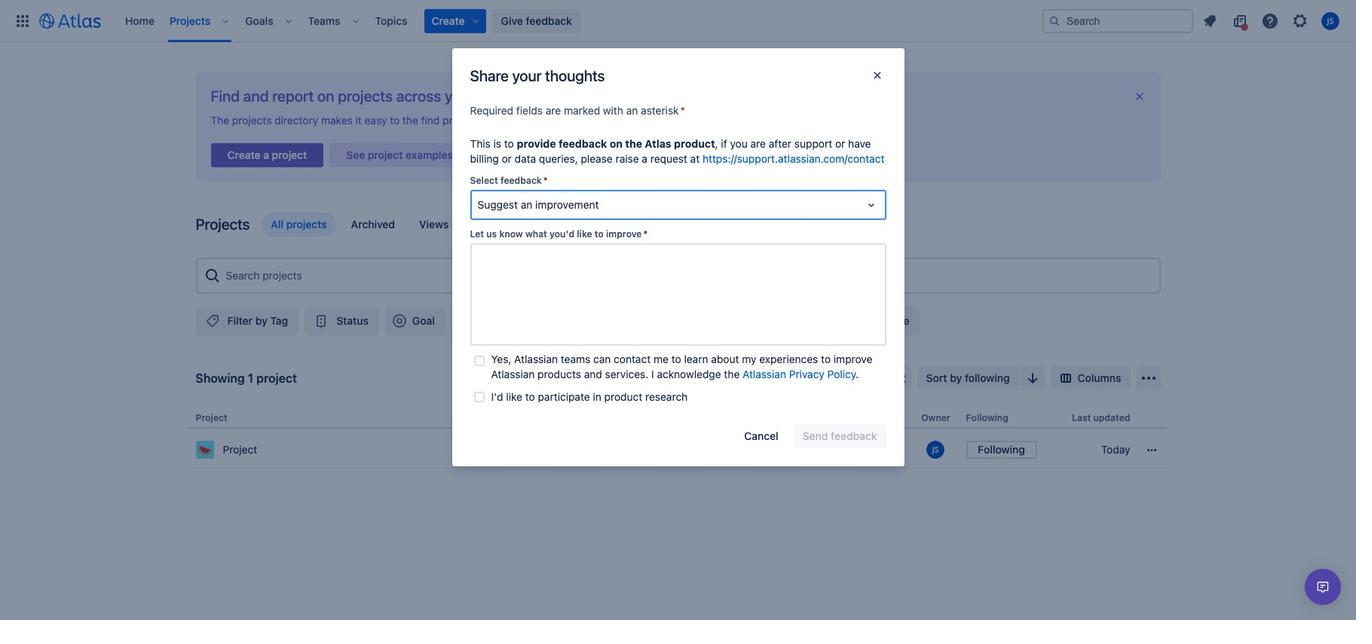 Task type: describe. For each thing, give the bounding box(es) containing it.
0 vertical spatial and
[[243, 87, 269, 105]]

showing 1 project
[[196, 372, 297, 385]]

2 horizontal spatial or
[[836, 137, 846, 150]]

to right i'd
[[525, 391, 535, 403]]

status image
[[312, 312, 330, 330]]

this
[[470, 137, 491, 150]]

required
[[470, 104, 514, 117]]

teams
[[561, 353, 591, 366]]

0 horizontal spatial with
[[603, 104, 624, 117]]

reporting
[[841, 314, 890, 327]]

see project examples
[[346, 149, 453, 161]]

0 vertical spatial improve
[[606, 229, 642, 240]]

thoughts
[[545, 67, 605, 84]]

feedback for select feedback *
[[501, 175, 542, 186]]

.
[[856, 368, 859, 381]]

it
[[356, 114, 362, 127]]

search image
[[1049, 15, 1061, 27]]

cancel button
[[736, 425, 788, 449]]

find
[[421, 114, 440, 127]]

across
[[397, 87, 441, 105]]

policy
[[828, 368, 856, 381]]

topics
[[375, 14, 408, 27]]

Search projects field
[[221, 262, 1154, 290]]

project for create a project
[[272, 149, 307, 161]]

request
[[651, 152, 688, 165]]

create a project
[[227, 149, 307, 161]]

last updated
[[1072, 413, 1131, 424]]

goals
[[245, 14, 273, 27]]

atlas
[[645, 137, 672, 150]]

home
[[125, 14, 155, 27]]

the inside yes, atlassian teams can contact me to learn about my experiences to improve atlassian products and services. i acknowledge the
[[724, 368, 740, 381]]

create
[[227, 149, 261, 161]]

billing
[[470, 152, 499, 165]]

a inside button
[[263, 149, 269, 161]]

can
[[594, 353, 611, 366]]

need
[[586, 114, 610, 127]]

https://support.atlassian.com/contact
[[703, 152, 885, 165]]

after
[[769, 137, 792, 150]]

projects inside the "top" element
[[170, 14, 211, 27]]

archived
[[351, 218, 395, 231]]

atlassian privacy policy link
[[743, 368, 856, 381]]

goal button
[[385, 306, 446, 336]]

projects inside button
[[286, 218, 327, 231]]

share
[[470, 67, 509, 84]]

is
[[494, 137, 502, 150]]

open image
[[862, 196, 881, 214]]

queries,
[[539, 152, 578, 165]]

tag image
[[203, 312, 221, 330]]

to right easy
[[390, 114, 400, 127]]

project
[[196, 413, 228, 424]]

give
[[501, 14, 523, 27]]

sep
[[853, 444, 873, 456]]

0 horizontal spatial an
[[521, 198, 533, 211]]

1 horizontal spatial status
[[713, 413, 742, 424]]

filter by tag
[[227, 314, 288, 327]]

the
[[211, 114, 229, 127]]

help image
[[1262, 12, 1280, 30]]

suggest
[[478, 198, 518, 211]]

1
[[248, 372, 254, 385]]

examples
[[406, 149, 453, 161]]

2 horizontal spatial on
[[658, 114, 670, 127]]

following button
[[966, 441, 1037, 459]]

us
[[487, 229, 497, 240]]

reverse sort order image
[[1024, 370, 1042, 388]]

a inside , if you are after support or have billing or data queries, please raise a request at
[[642, 152, 648, 165]]

let us know what you'd like to improve *
[[470, 229, 648, 240]]

at
[[691, 152, 700, 165]]

improve inside yes, atlassian teams can contact me to learn about my experiences to improve atlassian products and services. i acknowledge the
[[834, 353, 873, 366]]

0 vertical spatial *
[[681, 104, 686, 117]]

filters.
[[797, 114, 827, 127]]

reporting line button
[[809, 306, 920, 336]]

filter by tag button
[[196, 306, 299, 336]]

my
[[742, 353, 757, 366]]

feedback for give feedback
[[526, 14, 572, 27]]

participate
[[538, 391, 590, 403]]

directory
[[275, 114, 318, 127]]

last
[[1072, 413, 1092, 424]]

find and report on projects across your company
[[211, 87, 541, 105]]

status inside button
[[337, 314, 369, 327]]

1 vertical spatial your
[[445, 87, 475, 105]]

products
[[538, 368, 581, 381]]

know
[[500, 229, 523, 240]]

projects link
[[165, 9, 215, 33]]

the projects directory makes it easy to the find projects you're looking for or need to report on with keyword search and filters.
[[211, 114, 827, 127]]

line
[[892, 314, 910, 327]]

marked
[[564, 104, 600, 117]]

cancelled
[[719, 445, 771, 455]]

1 vertical spatial product
[[605, 391, 643, 403]]

jul-sep
[[834, 444, 873, 456]]

you're
[[485, 114, 515, 127]]

raise
[[616, 152, 639, 165]]

1 vertical spatial report
[[625, 114, 655, 127]]

by
[[255, 314, 268, 327]]

0 horizontal spatial *
[[544, 175, 548, 186]]

cancel
[[745, 430, 779, 443]]

atlassian up the products
[[514, 353, 558, 366]]

search
[[740, 114, 773, 127]]

1 horizontal spatial your
[[512, 67, 542, 84]]

showing
[[196, 372, 245, 385]]

atlassian down my
[[743, 368, 787, 381]]

0 vertical spatial following
[[966, 413, 1009, 424]]

banner containing home
[[0, 0, 1357, 42]]

all
[[271, 218, 284, 231]]

2 vertical spatial *
[[644, 229, 648, 240]]

display as list image
[[865, 370, 883, 388]]

project right see
[[368, 149, 403, 161]]

about
[[711, 353, 739, 366]]

data
[[515, 152, 536, 165]]

projects up it
[[338, 87, 393, 105]]



Task type: vqa. For each thing, say whether or not it's contained in the screenshot.
Reverse sort order icon
yes



Task type: locate. For each thing, give the bounding box(es) containing it.
1 vertical spatial status
[[713, 413, 742, 424]]

2 vertical spatial and
[[584, 368, 602, 381]]

experiences
[[760, 353, 819, 366]]

0 vertical spatial on
[[317, 87, 334, 105]]

feedback right the give
[[526, 14, 572, 27]]

and right find
[[243, 87, 269, 105]]

0 vertical spatial the
[[403, 114, 418, 127]]

a right raise
[[642, 152, 648, 165]]

an right suggest
[[521, 198, 533, 211]]

what
[[526, 229, 547, 240]]

2 vertical spatial on
[[610, 137, 623, 150]]

status up cancelled
[[713, 413, 742, 424]]

all projects
[[271, 218, 327, 231]]

to
[[390, 114, 400, 127], [613, 114, 623, 127], [504, 137, 514, 150], [595, 229, 604, 240], [672, 353, 682, 366], [821, 353, 831, 366], [525, 391, 535, 403]]

feedback down 'data'
[[501, 175, 542, 186]]

company
[[478, 87, 541, 105]]

home link
[[121, 9, 159, 33]]

1 vertical spatial following
[[978, 444, 1026, 456]]

close banner image
[[1134, 91, 1146, 103]]

share your thoughts
[[470, 67, 605, 84]]

and
[[243, 87, 269, 105], [776, 114, 794, 127], [584, 368, 602, 381]]

learn
[[684, 353, 709, 366]]

1 horizontal spatial like
[[577, 229, 593, 240]]

0 horizontal spatial report
[[272, 87, 314, 105]]

1 horizontal spatial or
[[573, 114, 583, 127]]

on up the atlas
[[658, 114, 670, 127]]

Search field
[[1043, 9, 1194, 33]]

2 vertical spatial feedback
[[501, 175, 542, 186]]

required fields are marked with an asterisk *
[[470, 104, 686, 117]]

,
[[715, 137, 718, 150]]

to right need
[[613, 114, 623, 127]]

your up company
[[512, 67, 542, 84]]

following
[[966, 413, 1009, 424], [978, 444, 1026, 456]]

like right i'd
[[506, 391, 523, 403]]

atlassian privacy policy .
[[743, 368, 859, 381]]

2 vertical spatial or
[[502, 152, 512, 165]]

report up the atlas
[[625, 114, 655, 127]]

0 horizontal spatial like
[[506, 391, 523, 403]]

improvement
[[536, 198, 599, 211]]

on up makes
[[317, 87, 334, 105]]

0 vertical spatial report
[[272, 87, 314, 105]]

0 vertical spatial an
[[627, 104, 638, 117]]

acknowledge
[[657, 368, 721, 381]]

1 vertical spatial the
[[625, 137, 643, 150]]

teams link
[[304, 9, 345, 33]]

banner
[[0, 0, 1357, 42]]

fields
[[517, 104, 543, 117]]

0 horizontal spatial are
[[546, 104, 561, 117]]

improve up .
[[834, 353, 873, 366]]

project for showing 1 project
[[257, 372, 297, 385]]

like right you'd
[[577, 229, 593, 240]]

create a project button
[[211, 139, 324, 172]]

jul-
[[834, 444, 853, 456]]

services.
[[605, 368, 649, 381]]

owner
[[922, 413, 951, 424]]

0 vertical spatial projects
[[170, 14, 211, 27]]

are right fields
[[546, 104, 561, 117]]

0 horizontal spatial a
[[263, 149, 269, 161]]

goal
[[412, 314, 435, 327]]

today
[[1102, 444, 1131, 456]]

0 vertical spatial product
[[674, 137, 715, 150]]

with right marked
[[603, 104, 624, 117]]

projects right home
[[170, 14, 211, 27]]

all projects button
[[262, 213, 336, 237]]

None text field
[[470, 244, 887, 346]]

and up after
[[776, 114, 794, 127]]

a right create
[[263, 149, 269, 161]]

to right you'd
[[595, 229, 604, 240]]

*
[[681, 104, 686, 117], [544, 175, 548, 186], [644, 229, 648, 240]]

1 horizontal spatial improve
[[834, 353, 873, 366]]

reporting line
[[841, 314, 910, 327]]

this is to provide feedback on the atlas product
[[470, 137, 715, 150]]

makes
[[321, 114, 353, 127]]

1 horizontal spatial an
[[627, 104, 638, 117]]

to up policy
[[821, 353, 831, 366]]

atlassian down "yes,"
[[491, 368, 535, 381]]

search projects image
[[203, 267, 221, 285]]

1 horizontal spatial *
[[644, 229, 648, 240]]

2 horizontal spatial *
[[681, 104, 686, 117]]

product down services.
[[605, 391, 643, 403]]

or left have
[[836, 137, 846, 150]]

1 horizontal spatial on
[[610, 137, 623, 150]]

1 horizontal spatial and
[[584, 368, 602, 381]]

are
[[546, 104, 561, 117], [751, 137, 766, 150]]

1 vertical spatial like
[[506, 391, 523, 403]]

0 horizontal spatial status
[[337, 314, 369, 327]]

product
[[674, 137, 715, 150], [605, 391, 643, 403]]

projects right all
[[286, 218, 327, 231]]

an
[[627, 104, 638, 117], [521, 198, 533, 211]]

1 vertical spatial projects
[[196, 216, 250, 233]]

top element
[[9, 0, 1043, 42]]

support
[[795, 137, 833, 150]]

an left asterisk at the top
[[627, 104, 638, 117]]

status button
[[305, 306, 379, 336]]

* up search projects field
[[644, 229, 648, 240]]

1 vertical spatial on
[[658, 114, 670, 127]]

on up raise
[[610, 137, 623, 150]]

and down can
[[584, 368, 602, 381]]

project right 1
[[257, 372, 297, 385]]

2 vertical spatial the
[[724, 368, 740, 381]]

updated
[[1094, 413, 1131, 424]]

with up , if you are after support or have billing or data queries, please raise a request at
[[673, 114, 694, 127]]

projects up search projects icon
[[196, 216, 250, 233]]

are inside , if you are after support or have billing or data queries, please raise a request at
[[751, 137, 766, 150]]

you
[[730, 137, 748, 150]]

improve right you'd
[[606, 229, 642, 240]]

easy
[[365, 114, 387, 127]]

1 horizontal spatial with
[[673, 114, 694, 127]]

1 vertical spatial are
[[751, 137, 766, 150]]

* right asterisk at the top
[[681, 104, 686, 117]]

0 vertical spatial feedback
[[526, 14, 572, 27]]

0 horizontal spatial improve
[[606, 229, 642, 240]]

status right status icon
[[337, 314, 369, 327]]

project down directory
[[272, 149, 307, 161]]

1 vertical spatial and
[[776, 114, 794, 127]]

find
[[211, 87, 240, 105]]

the down "about"
[[724, 368, 740, 381]]

looking
[[518, 114, 554, 127]]

0 vertical spatial status
[[337, 314, 369, 327]]

1 horizontal spatial report
[[625, 114, 655, 127]]

0 vertical spatial your
[[512, 67, 542, 84]]

or
[[573, 114, 583, 127], [836, 137, 846, 150], [502, 152, 512, 165]]

your down share
[[445, 87, 475, 105]]

feedback inside button
[[526, 14, 572, 27]]

0 horizontal spatial or
[[502, 152, 512, 165]]

see
[[346, 149, 365, 161]]

a
[[263, 149, 269, 161], [642, 152, 648, 165]]

i'd
[[491, 391, 503, 403]]

provide
[[517, 137, 556, 150]]

topics link
[[371, 9, 412, 33]]

are right you
[[751, 137, 766, 150]]

the left find
[[403, 114, 418, 127]]

in
[[593, 391, 602, 403]]

1 vertical spatial an
[[521, 198, 533, 211]]

improve
[[606, 229, 642, 240], [834, 353, 873, 366]]

1 vertical spatial *
[[544, 175, 548, 186]]

1 vertical spatial or
[[836, 137, 846, 150]]

0 vertical spatial like
[[577, 229, 593, 240]]

like
[[577, 229, 593, 240], [506, 391, 523, 403]]

projects right the
[[232, 114, 272, 127]]

teams
[[308, 14, 341, 27]]

archived button
[[342, 213, 404, 237]]

keyword
[[696, 114, 737, 127]]

i'd like to participate in product research
[[491, 391, 688, 403]]

select feedback *
[[470, 175, 548, 186]]

0 horizontal spatial the
[[403, 114, 418, 127]]

projects up this
[[443, 114, 482, 127]]

the
[[403, 114, 418, 127], [625, 137, 643, 150], [724, 368, 740, 381]]

1 horizontal spatial product
[[674, 137, 715, 150]]

to right 'is'
[[504, 137, 514, 150]]

0 horizontal spatial and
[[243, 87, 269, 105]]

display as timeline image
[[890, 370, 908, 388]]

with
[[603, 104, 624, 117], [673, 114, 694, 127]]

project
[[272, 149, 307, 161], [368, 149, 403, 161], [257, 372, 297, 385]]

0 horizontal spatial product
[[605, 391, 643, 403]]

privacy
[[789, 368, 825, 381]]

https://support.atlassian.com/contact link
[[703, 152, 885, 165]]

to right me
[[672, 353, 682, 366]]

if
[[721, 137, 728, 150]]

1 horizontal spatial are
[[751, 137, 766, 150]]

asterisk
[[641, 104, 679, 117]]

let
[[470, 229, 484, 240]]

yes, atlassian teams can contact me to learn about my experiences to improve atlassian products and services. i acknowledge the
[[491, 353, 873, 381]]

filter
[[227, 314, 253, 327]]

the up raise
[[625, 137, 643, 150]]

see project examples button
[[330, 139, 470, 172]]

your
[[512, 67, 542, 84], [445, 87, 475, 105]]

* up "suggest an improvement"
[[544, 175, 548, 186]]

1 vertical spatial improve
[[834, 353, 873, 366]]

atlassian
[[514, 353, 558, 366], [491, 368, 535, 381], [743, 368, 787, 381]]

product up at
[[674, 137, 715, 150]]

0 vertical spatial or
[[573, 114, 583, 127]]

or left 'data'
[[502, 152, 512, 165]]

contact
[[614, 353, 651, 366]]

0 horizontal spatial on
[[317, 87, 334, 105]]

0 vertical spatial are
[[546, 104, 561, 117]]

1 horizontal spatial a
[[642, 152, 648, 165]]

1 vertical spatial feedback
[[559, 137, 607, 150]]

0 horizontal spatial your
[[445, 87, 475, 105]]

give feedback
[[501, 14, 572, 27]]

1 horizontal spatial the
[[625, 137, 643, 150]]

open intercom messenger image
[[1315, 578, 1333, 597]]

close modal image
[[868, 66, 887, 84]]

2 horizontal spatial and
[[776, 114, 794, 127]]

select
[[470, 175, 498, 186]]

following inside button
[[978, 444, 1026, 456]]

2 horizontal spatial the
[[724, 368, 740, 381]]

give feedback button
[[492, 9, 581, 33]]

and inside yes, atlassian teams can contact me to learn about my experiences to improve atlassian products and services. i acknowledge the
[[584, 368, 602, 381]]

you'd
[[550, 229, 575, 240]]

feedback up please
[[559, 137, 607, 150]]

or right the for
[[573, 114, 583, 127]]

report up directory
[[272, 87, 314, 105]]

have
[[849, 137, 871, 150]]



